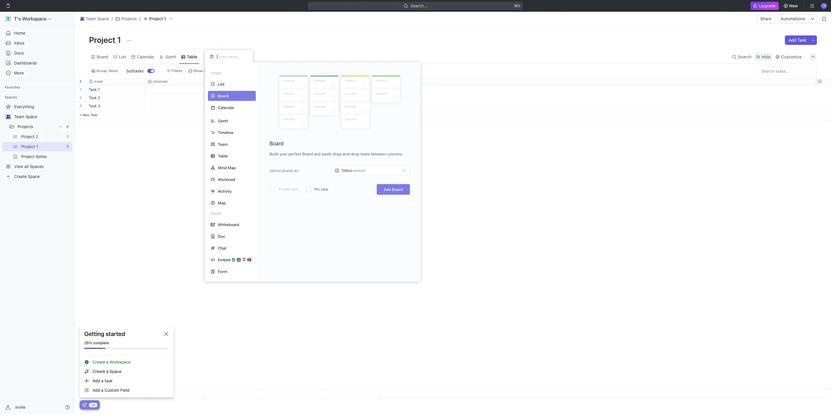 Task type: describe. For each thing, give the bounding box(es) containing it.
set priority image for 3
[[321, 102, 330, 111]]

to do cell for task 3
[[204, 102, 263, 110]]

show
[[193, 69, 203, 73]]

sidebar navigation
[[0, 12, 75, 415]]

chat
[[218, 246, 227, 251]]

your
[[280, 152, 288, 157]]

0 vertical spatial project
[[149, 16, 163, 21]]

add a task
[[93, 379, 113, 384]]

a for workspace
[[106, 360, 109, 365]]

to do for ‎task 1
[[208, 88, 218, 92]]

getting started
[[84, 331, 125, 338]]

press space to select this row. row containing 1
[[75, 86, 87, 94]]

list inside list link
[[119, 54, 126, 59]]

home link
[[2, 29, 72, 38]]

search...
[[411, 3, 428, 8]]

0 horizontal spatial calendar
[[137, 54, 154, 59]]

0 horizontal spatial map
[[218, 201, 226, 206]]

hide button
[[755, 53, 773, 61]]

view button
[[205, 53, 224, 61]]

closed
[[204, 69, 215, 73]]

0 vertical spatial team space link
[[78, 15, 110, 22]]

pin view
[[315, 188, 328, 192]]

between
[[371, 152, 386, 157]]

1 inside press space to select this row. row
[[98, 87, 100, 92]]

add task
[[789, 38, 807, 43]]

show closed button
[[186, 68, 218, 75]]

invite
[[15, 405, 26, 410]]

inbox link
[[2, 38, 72, 48]]

task
[[105, 379, 113, 384]]

onboarding checklist button image
[[82, 403, 87, 408]]

and
[[314, 152, 321, 157]]

mind
[[218, 166, 227, 170]]

create for create a workspace
[[93, 360, 105, 365]]

gantt link
[[164, 53, 176, 61]]

tasks
[[361, 152, 370, 157]]

pages
[[211, 212, 221, 216]]

‎task for ‎task 1
[[89, 87, 97, 92]]

press space to select this row. row containing 3
[[75, 102, 87, 110]]

group
[[270, 169, 281, 173]]

inbox
[[14, 41, 24, 46]]

activity
[[218, 189, 232, 194]]

drop
[[351, 152, 360, 157]]

team inside sidebar navigation
[[14, 114, 24, 119]]

a for task
[[101, 379, 103, 384]]

new for new
[[790, 3, 798, 8]]

project 1 link
[[142, 15, 168, 22]]

Enter name... field
[[217, 54, 248, 59]]

tree inside sidebar navigation
[[2, 102, 72, 182]]

do for task 3
[[213, 104, 218, 108]]

space inside sidebar navigation
[[25, 114, 37, 119]]

form
[[218, 270, 227, 274]]

row group containing 1 2 3
[[75, 86, 87, 120]]

0 horizontal spatial project
[[89, 35, 115, 45]]

to for task 3
[[208, 104, 212, 108]]

1 horizontal spatial table
[[218, 154, 228, 159]]

0 vertical spatial projects link
[[114, 15, 138, 22]]

favorites button
[[2, 84, 23, 91]]

view
[[212, 54, 222, 59]]

add task button
[[786, 36, 810, 45]]

1 vertical spatial calendar
[[218, 105, 234, 110]]

whiteboard
[[218, 223, 239, 227]]

1/4
[[91, 404, 96, 407]]

user group image
[[6, 115, 10, 119]]

share
[[761, 16, 772, 21]]

0 vertical spatial space
[[97, 16, 109, 21]]

‎task 2
[[89, 96, 100, 100]]

add a custom field
[[93, 388, 129, 393]]

new task
[[83, 113, 97, 117]]

add for add board
[[384, 188, 391, 192]]

add board
[[384, 188, 403, 192]]

private view
[[279, 188, 299, 192]]

25% complete
[[84, 341, 109, 346]]

do for ‎task 1
[[213, 88, 218, 92]]

set priority element for 3
[[321, 102, 330, 111]]

board link
[[96, 53, 108, 61]]

customize
[[782, 54, 802, 59]]

0 horizontal spatial 3
[[80, 104, 82, 108]]

board
[[282, 169, 294, 173]]

spaces
[[5, 95, 17, 100]]

docs
[[14, 51, 24, 56]]

projects inside sidebar navigation
[[18, 124, 33, 129]]

to do for ‎task 2
[[208, 96, 218, 100]]

create a space
[[93, 370, 121, 375]]

1 horizontal spatial gantt
[[218, 119, 228, 123]]

create a workspace
[[93, 360, 131, 365]]

‎task 1
[[89, 87, 100, 92]]

workload
[[218, 177, 235, 182]]

upgrade
[[759, 3, 776, 8]]

view for pin view
[[321, 188, 328, 192]]

new button
[[782, 1, 802, 11]]

to do cell for ‎task 1
[[204, 86, 263, 93]]

1 horizontal spatial team space
[[86, 16, 109, 21]]

create for create a space
[[93, 370, 105, 375]]

calendar link
[[136, 53, 154, 61]]

new for new task
[[83, 113, 89, 117]]

to do cell for ‎task 2
[[204, 94, 263, 102]]

view button
[[205, 50, 224, 64]]

status (default)
[[342, 169, 366, 173]]

0 horizontal spatial team space link
[[14, 112, 71, 122]]



Task type: vqa. For each thing, say whether or not it's contained in the screenshot.
Chat
yes



Task type: locate. For each thing, give the bounding box(es) containing it.
mind map
[[218, 166, 236, 170]]

press space to select this row. row containing ‎task 2
[[87, 94, 381, 103]]

2 vertical spatial to
[[208, 104, 212, 108]]

set priority image
[[321, 94, 330, 103], [321, 102, 330, 111]]

1 horizontal spatial list
[[218, 82, 225, 87]]

dashboards
[[14, 61, 37, 66]]

task up customize
[[798, 38, 807, 43]]

field
[[120, 388, 129, 393]]

table
[[187, 54, 197, 59], [218, 154, 228, 159]]

team space
[[86, 16, 109, 21], [14, 114, 37, 119]]

1 vertical spatial project 1
[[89, 35, 123, 45]]

space right user group icon
[[25, 114, 37, 119]]

projects link
[[114, 15, 138, 22], [18, 122, 56, 132]]

add for add a custom field
[[93, 388, 100, 393]]

0 vertical spatial table
[[187, 54, 197, 59]]

0 vertical spatial team
[[86, 16, 96, 21]]

0 vertical spatial to do
[[208, 88, 218, 92]]

new up automations at right
[[790, 3, 798, 8]]

search button
[[731, 53, 754, 61]]

1 horizontal spatial projects link
[[114, 15, 138, 22]]

doc
[[218, 234, 225, 239]]

team right user group image
[[86, 16, 96, 21]]

0 vertical spatial new
[[790, 3, 798, 8]]

2 horizontal spatial space
[[110, 370, 121, 375]]

a for custom
[[101, 388, 103, 393]]

1 vertical spatial task
[[89, 104, 97, 108]]

view right private
[[291, 188, 299, 192]]

table link
[[186, 53, 197, 61]]

‎task up "‎task 2"
[[89, 87, 97, 92]]

task down "task 3"
[[90, 113, 97, 117]]

a down add a task
[[101, 388, 103, 393]]

a
[[106, 360, 109, 365], [106, 370, 109, 375], [101, 379, 103, 384], [101, 388, 103, 393]]

‎task
[[89, 87, 97, 92], [89, 96, 97, 100]]

press space to select this row. row containing ‎task 1
[[87, 86, 381, 95]]

2 vertical spatial space
[[110, 370, 121, 375]]

row group
[[75, 86, 87, 120], [87, 86, 381, 120], [817, 86, 831, 120], [817, 390, 831, 399]]

create up create a space
[[93, 360, 105, 365]]

press space to select this row. row containing 2
[[75, 94, 87, 102]]

2 vertical spatial task
[[90, 113, 97, 117]]

0 vertical spatial project 1
[[149, 16, 166, 21]]

2 vertical spatial to do
[[208, 104, 218, 108]]

1 do from the top
[[213, 88, 218, 92]]

⌘k
[[515, 3, 521, 8]]

cell
[[145, 86, 204, 93], [263, 86, 322, 93], [145, 94, 204, 102], [263, 94, 322, 102], [145, 102, 204, 110], [263, 102, 322, 110]]

gantt left table link
[[165, 54, 176, 59]]

task for new task
[[90, 113, 97, 117]]

0 vertical spatial map
[[228, 166, 236, 170]]

2 inside 1 2 3
[[80, 96, 82, 100]]

view right pin at the left top of page
[[321, 188, 328, 192]]

started
[[106, 331, 125, 338]]

1 vertical spatial to
[[208, 96, 212, 100]]

group board by:
[[270, 169, 300, 173]]

1 vertical spatial team
[[14, 114, 24, 119]]

1 horizontal spatial map
[[228, 166, 236, 170]]

gantt up timeline
[[218, 119, 228, 123]]

list link
[[118, 53, 126, 61]]

1 horizontal spatial /
[[139, 16, 141, 21]]

1 set priority element from the top
[[321, 86, 330, 95]]

0 vertical spatial team space
[[86, 16, 109, 21]]

private
[[279, 188, 290, 192]]

table up 'show'
[[187, 54, 197, 59]]

press space to select this row. row containing task 3
[[87, 102, 381, 111]]

2 up "task 3"
[[98, 96, 100, 100]]

‎task for ‎task 2
[[89, 96, 97, 100]]

workspace
[[110, 360, 131, 365]]

1 vertical spatial team space
[[14, 114, 37, 119]]

1 horizontal spatial space
[[97, 16, 109, 21]]

to do
[[208, 88, 218, 92], [208, 96, 218, 100], [208, 104, 218, 108]]

add inside add task button
[[789, 38, 797, 43]]

home
[[14, 31, 25, 36]]

to for ‎task 1
[[208, 88, 212, 92]]

1 / from the left
[[112, 16, 113, 21]]

create up add a task
[[93, 370, 105, 375]]

a left task
[[101, 379, 103, 384]]

1 vertical spatial do
[[213, 96, 218, 100]]

team space right user group icon
[[14, 114, 37, 119]]

0 vertical spatial create
[[93, 360, 105, 365]]

Search tasks... text field
[[758, 67, 817, 76]]

embed
[[218, 258, 231, 263]]

2 to do cell from the top
[[204, 94, 263, 102]]

view for private view
[[291, 188, 299, 192]]

1 vertical spatial team space link
[[14, 112, 71, 122]]

a up create a space
[[106, 360, 109, 365]]

0 horizontal spatial team space
[[14, 114, 37, 119]]

‎task down ‎task 1
[[89, 96, 97, 100]]

0 horizontal spatial 2
[[80, 96, 82, 100]]

automations
[[781, 16, 806, 21]]

2 to from the top
[[208, 96, 212, 100]]

3 to do from the top
[[208, 104, 218, 108]]

list up subtasks button
[[119, 54, 126, 59]]

projects link inside tree
[[18, 122, 56, 132]]

project
[[149, 16, 163, 21], [89, 35, 115, 45]]

perfect
[[289, 152, 302, 157]]

set priority element
[[321, 86, 330, 95], [321, 94, 330, 103], [321, 102, 330, 111]]

set priority image
[[321, 86, 330, 95]]

team
[[86, 16, 96, 21], [14, 114, 24, 119], [218, 142, 228, 147]]

map right mind
[[228, 166, 236, 170]]

onboarding checklist button element
[[82, 403, 87, 408]]

drag-
[[333, 152, 343, 157]]

to
[[208, 88, 212, 92], [208, 96, 212, 100], [208, 104, 212, 108]]

1 horizontal spatial new
[[790, 3, 798, 8]]

easily
[[322, 152, 332, 157]]

pin
[[315, 188, 320, 192]]

team right user group icon
[[14, 114, 24, 119]]

set priority image for 2
[[321, 94, 330, 103]]

build your perfect board and easily drag-and-drop tasks between columns.
[[270, 152, 404, 157]]

1 to do cell from the top
[[204, 86, 263, 93]]

1 horizontal spatial project 1
[[149, 16, 166, 21]]

0 horizontal spatial list
[[119, 54, 126, 59]]

25%
[[84, 341, 92, 346]]

0 horizontal spatial projects
[[18, 124, 33, 129]]

new down "task 3"
[[83, 113, 89, 117]]

1 horizontal spatial team
[[86, 16, 96, 21]]

subtasks
[[126, 68, 144, 73]]

1 vertical spatial table
[[218, 154, 228, 159]]

space down create a workspace
[[110, 370, 121, 375]]

3 down "‎task 2"
[[98, 104, 100, 108]]

1 vertical spatial space
[[25, 114, 37, 119]]

0 horizontal spatial gantt
[[165, 54, 176, 59]]

2 do from the top
[[213, 96, 218, 100]]

2 for 1
[[80, 96, 82, 100]]

list
[[119, 54, 126, 59], [218, 82, 225, 87]]

1 inside 1 2 3
[[80, 88, 82, 91]]

1 to from the top
[[208, 88, 212, 92]]

2 set priority element from the top
[[321, 94, 330, 103]]

2 horizontal spatial team
[[218, 142, 228, 147]]

search
[[739, 54, 752, 59]]

1 to do from the top
[[208, 88, 218, 92]]

tasks
[[211, 71, 221, 75]]

list down tasks
[[218, 82, 225, 87]]

a up task
[[106, 370, 109, 375]]

2 for ‎task
[[98, 96, 100, 100]]

0 vertical spatial list
[[119, 54, 126, 59]]

upgrade link
[[751, 2, 779, 10]]

calendar up timeline
[[218, 105, 234, 110]]

team space inside sidebar navigation
[[14, 114, 37, 119]]

customize button
[[774, 53, 804, 61]]

do for ‎task 2
[[213, 96, 218, 100]]

task for add task
[[798, 38, 807, 43]]

custom
[[105, 388, 119, 393]]

1 horizontal spatial view
[[321, 188, 328, 192]]

columns.
[[387, 152, 404, 157]]

#
[[80, 79, 82, 84]]

map
[[228, 166, 236, 170], [218, 201, 226, 206]]

1 vertical spatial projects link
[[18, 122, 56, 132]]

to do for task 3
[[208, 104, 218, 108]]

1 vertical spatial to do
[[208, 96, 218, 100]]

getting
[[84, 331, 104, 338]]

build
[[270, 152, 279, 157]]

by:
[[295, 169, 300, 173]]

share button
[[757, 14, 776, 24]]

0 vertical spatial ‎task
[[89, 87, 97, 92]]

0 horizontal spatial view
[[291, 188, 299, 192]]

task inside press space to select this row. row
[[89, 104, 97, 108]]

1 horizontal spatial 2
[[98, 96, 100, 100]]

new inside "button"
[[790, 3, 798, 8]]

1 vertical spatial ‎task
[[89, 96, 97, 100]]

table up mind
[[218, 154, 228, 159]]

2 ‎task from the top
[[89, 96, 97, 100]]

hide
[[762, 54, 771, 59]]

3 inside press space to select this row. row
[[98, 104, 100, 108]]

2 to do from the top
[[208, 96, 218, 100]]

0 vertical spatial to do cell
[[204, 86, 263, 93]]

set priority element for 1
[[321, 86, 330, 95]]

1 view from the left
[[291, 188, 299, 192]]

1 vertical spatial map
[[218, 201, 226, 206]]

projects
[[121, 16, 137, 21], [18, 124, 33, 129]]

2
[[98, 96, 100, 100], [80, 96, 82, 100]]

3 set priority element from the top
[[321, 102, 330, 111]]

0 vertical spatial gantt
[[165, 54, 176, 59]]

team space right user group image
[[86, 16, 109, 21]]

gantt
[[165, 54, 176, 59], [218, 119, 228, 123]]

tree
[[2, 102, 72, 182]]

2 inside press space to select this row. row
[[98, 96, 100, 100]]

tree containing team space
[[2, 102, 72, 182]]

1 vertical spatial new
[[83, 113, 89, 117]]

1 create from the top
[[93, 360, 105, 365]]

0 horizontal spatial project 1
[[89, 35, 123, 45]]

add for add a task
[[93, 379, 100, 384]]

1 vertical spatial create
[[93, 370, 105, 375]]

1 vertical spatial gantt
[[218, 119, 228, 123]]

0 vertical spatial projects
[[121, 16, 137, 21]]

calendar up subtasks button
[[137, 54, 154, 59]]

2 / from the left
[[139, 16, 141, 21]]

dashboards link
[[2, 58, 72, 68]]

calendar
[[137, 54, 154, 59], [218, 105, 234, 110]]

add for add task
[[789, 38, 797, 43]]

map down activity
[[218, 201, 226, 206]]

add
[[789, 38, 797, 43], [384, 188, 391, 192], [93, 379, 100, 384], [93, 388, 100, 393]]

2 left "‎task 2"
[[80, 96, 82, 100]]

subtasks button
[[124, 66, 148, 76]]

1 horizontal spatial calendar
[[218, 105, 234, 110]]

0 horizontal spatial table
[[187, 54, 197, 59]]

0 horizontal spatial team
[[14, 114, 24, 119]]

0 horizontal spatial new
[[83, 113, 89, 117]]

to for ‎task 2
[[208, 96, 212, 100]]

0 vertical spatial calendar
[[137, 54, 154, 59]]

to do cell
[[204, 86, 263, 93], [204, 94, 263, 102], [204, 102, 263, 110]]

favorites
[[5, 85, 20, 90]]

0 vertical spatial do
[[213, 88, 218, 92]]

timeline
[[218, 130, 233, 135]]

project 1
[[149, 16, 166, 21], [89, 35, 123, 45]]

0 horizontal spatial projects link
[[18, 122, 56, 132]]

automations button
[[778, 14, 809, 23]]

2 vertical spatial do
[[213, 104, 218, 108]]

grid containing ‎task 1
[[75, 78, 832, 400]]

complete
[[93, 341, 109, 346]]

close image
[[164, 333, 168, 337]]

3 to from the top
[[208, 104, 212, 108]]

1 vertical spatial list
[[218, 82, 225, 87]]

show closed
[[193, 69, 215, 73]]

2 set priority image from the top
[[321, 102, 330, 111]]

space right user group image
[[97, 16, 109, 21]]

3 do from the top
[[213, 104, 218, 108]]

0 horizontal spatial /
[[112, 16, 113, 21]]

task down "‎task 2"
[[89, 104, 97, 108]]

1 horizontal spatial team space link
[[78, 15, 110, 22]]

2 create from the top
[[93, 370, 105, 375]]

2 vertical spatial team
[[218, 142, 228, 147]]

1
[[164, 16, 166, 21], [117, 35, 121, 45], [98, 87, 100, 92], [80, 88, 82, 91]]

2 view from the left
[[321, 188, 328, 192]]

1 horizontal spatial projects
[[121, 16, 137, 21]]

2 vertical spatial to do cell
[[204, 102, 263, 110]]

create
[[93, 360, 105, 365], [93, 370, 105, 375]]

0 vertical spatial task
[[798, 38, 807, 43]]

a for space
[[106, 370, 109, 375]]

team down timeline
[[218, 142, 228, 147]]

(default)
[[352, 169, 366, 173]]

3 to do cell from the top
[[204, 102, 263, 110]]

task 3
[[89, 104, 100, 108]]

user group image
[[80, 17, 84, 20]]

press space to select this row. row
[[75, 86, 87, 94], [87, 86, 381, 95], [75, 94, 87, 102], [87, 94, 381, 103], [75, 102, 87, 110], [87, 102, 381, 111], [87, 390, 381, 400]]

1 2 3
[[80, 88, 82, 108]]

1 vertical spatial to do cell
[[204, 94, 263, 102]]

row
[[87, 78, 381, 86]]

3 left "task 3"
[[80, 104, 82, 108]]

and-
[[343, 152, 351, 157]]

row group containing ‎task 1
[[87, 86, 381, 120]]

board
[[97, 54, 108, 59], [270, 141, 284, 147], [303, 152, 313, 157], [392, 188, 403, 192]]

1 horizontal spatial project
[[149, 16, 163, 21]]

1 vertical spatial project
[[89, 35, 115, 45]]

set priority element for 2
[[321, 94, 330, 103]]

grid
[[75, 78, 832, 400]]

task inside add task button
[[798, 38, 807, 43]]

status
[[342, 169, 352, 173]]

1 set priority image from the top
[[321, 94, 330, 103]]

docs link
[[2, 48, 72, 58]]

1 ‎task from the top
[[89, 87, 97, 92]]

1 horizontal spatial 3
[[98, 104, 100, 108]]

0 horizontal spatial space
[[25, 114, 37, 119]]

0 vertical spatial to
[[208, 88, 212, 92]]

1 vertical spatial projects
[[18, 124, 33, 129]]

space
[[97, 16, 109, 21], [25, 114, 37, 119], [110, 370, 121, 375]]



